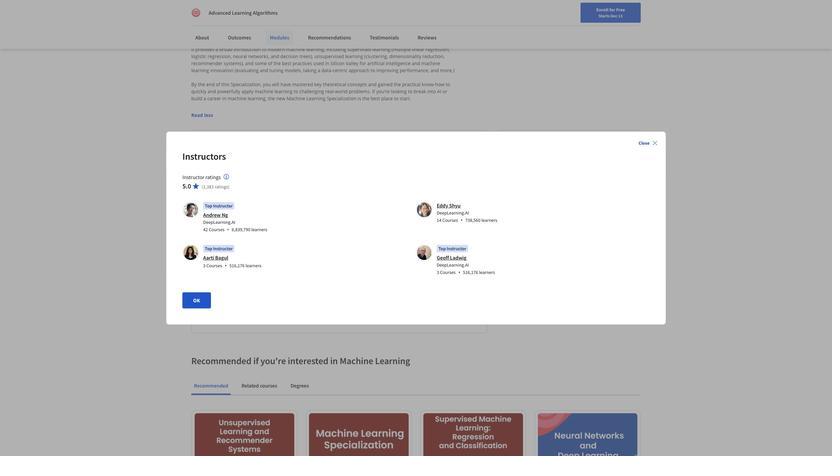 Task type: locate. For each thing, give the bounding box(es) containing it.
top up the andrew at left
[[205, 203, 212, 209]]

courses down also
[[440, 270, 456, 276]]

deeplearning.ai for andrew ng
[[203, 220, 236, 226]]

42
[[203, 227, 208, 233]]

• inside eddy shyu deeplearning.ai 14 courses • 738,560 learners
[[461, 217, 463, 224]]

decision down a
[[255, 269, 274, 275]]

learning
[[232, 9, 252, 16], [375, 355, 410, 367]]

top inside top instructor andrew ng deeplearning.ai 42 courses • 6,839,790 learners
[[205, 203, 212, 209]]

1 horizontal spatial 516,176
[[463, 270, 478, 276]]

aarti bagul image
[[184, 246, 198, 261]]

13
[[619, 13, 623, 18]]

ladwig
[[450, 255, 467, 262]]

None search field
[[95, 18, 256, 31]]

learn
[[242, 261, 253, 267], [456, 261, 467, 267]]

advanced
[[209, 9, 231, 16]]

7
[[228, 250, 231, 256]]

1 vertical spatial and
[[343, 269, 352, 275]]

0 horizontal spatial decision
[[255, 269, 274, 275]]

of
[[241, 269, 246, 275]]

1 vertical spatial decision
[[255, 269, 274, 275]]

instructor inside top instructor aarti bagul 3 courses • 516,176 learners
[[213, 246, 233, 252]]

0 vertical spatial 516,176
[[230, 263, 245, 269]]

• inside "top instructor geoff ladwig deeplearning.ai 3 courses • 516,176 learners"
[[459, 269, 461, 277]]

0 vertical spatial 3
[[203, 263, 206, 269]]

3 inside "top instructor geoff ladwig deeplearning.ai 3 courses • 516,176 learners"
[[437, 270, 439, 276]]

1 horizontal spatial about
[[254, 261, 268, 267]]

outcomes
[[228, 34, 251, 41]]

learn right also
[[456, 261, 467, 267]]

• down bagul in the bottom left of the page
[[225, 263, 227, 270]]

a
[[269, 261, 271, 267]]

courses right '42'
[[209, 227, 225, 233]]

instructor for geoff
[[447, 246, 467, 252]]

trees
[[229, 239, 244, 247], [372, 269, 383, 275]]

1 vertical spatial about
[[204, 269, 217, 275]]

6,839,790
[[232, 227, 251, 233]]

0 horizontal spatial 516,176
[[230, 263, 245, 269]]

instructor for aarti
[[213, 246, 233, 252]]

516,176 down ladwig
[[463, 270, 478, 276]]

recommended if you're interested in machine learning
[[191, 355, 410, 367]]

free
[[617, 7, 626, 13]]

related courses button
[[239, 378, 280, 394]]

decision left tree.
[[401, 261, 420, 267]]

• left 7
[[224, 250, 226, 256]]

instructor inside top instructor andrew ng deeplearning.ai 42 courses • 6,839,790 learners
[[213, 203, 233, 209]]

1 vertical spatial the
[[247, 269, 254, 275]]

deeplearning.ai down geoff ladwig link
[[437, 263, 469, 269]]

instructors
[[183, 150, 226, 163]]

ok
[[193, 298, 200, 304]]

recommended inside button
[[194, 383, 228, 389]]

0 horizontal spatial module
[[204, 250, 218, 256]]

you'll
[[432, 261, 444, 267]]

•
[[461, 217, 463, 224], [227, 226, 229, 234], [224, 250, 226, 256], [225, 263, 227, 270], [459, 269, 461, 277]]

3 inside top instructor aarti bagul 3 courses • 516,176 learners
[[203, 263, 206, 269]]

0 horizontal spatial and
[[293, 261, 302, 267]]

read less button
[[191, 112, 213, 119]]

ratings up ( 1,383 ratings )
[[206, 174, 221, 181]]

0 horizontal spatial learning
[[232, 9, 252, 16]]

about link
[[191, 30, 213, 45]]

0 horizontal spatial 3
[[203, 263, 206, 269]]

ratings down information about the instructor ratings icon
[[215, 184, 228, 190]]

0 horizontal spatial the
[[247, 269, 254, 275]]

learners inside eddy shyu deeplearning.ai 14 courses • 738,560 learners
[[482, 218, 498, 224]]

you'll
[[228, 261, 241, 267]]

andrew ng link
[[203, 212, 228, 219]]

1 horizontal spatial the
[[393, 261, 400, 267]]

516,176 down 'hours'
[[230, 263, 245, 269]]

related
[[242, 383, 259, 389]]

module left 4
[[204, 250, 218, 256]]

1 vertical spatial recommended
[[194, 383, 228, 389]]

learn up of
[[242, 261, 253, 267]]

1 learn from the left
[[242, 261, 253, 267]]

starts
[[599, 13, 610, 18]]

ok button
[[183, 293, 211, 309]]

4
[[219, 250, 222, 256]]

recommended for recommended
[[194, 383, 228, 389]]

1 vertical spatial deeplearning.ai
[[203, 220, 236, 226]]

instructor inside "top instructor geoff ladwig deeplearning.ai 3 courses • 516,176 learners"
[[447, 246, 467, 252]]

instructor up bagul in the bottom left of the page
[[213, 246, 233, 252]]

1 horizontal spatial learn
[[456, 261, 467, 267]]

and down the 'used'
[[343, 269, 352, 275]]

)
[[228, 184, 230, 190]]

2 vertical spatial deeplearning.ai
[[437, 263, 469, 269]]

algorithms
[[253, 9, 278, 16]]

courses right 14
[[443, 218, 458, 224]]

used
[[338, 261, 349, 267]]

instructor up ladwig
[[447, 246, 467, 252]]

reviews link
[[414, 30, 441, 45]]

dec
[[611, 13, 618, 18]]

top up aarti at the left bottom
[[205, 246, 212, 252]]

• inside top instructor aarti bagul 3 courses • 516,176 learners
[[225, 263, 227, 270]]

courses
[[443, 218, 458, 224], [209, 227, 225, 233], [207, 263, 222, 269], [440, 270, 456, 276]]

trees up 'hours'
[[229, 239, 244, 247]]

trees inside this week, you'll learn about a practical and very commonly used learning algorithm the decision tree.  you'll also learn about variations of the decision tree, including random forests and boosted trees (xgboost).
[[372, 269, 383, 275]]

1 vertical spatial 516,176
[[463, 270, 478, 276]]

enroll
[[597, 7, 609, 13]]

top for andrew
[[205, 203, 212, 209]]

0 vertical spatial trees
[[229, 239, 244, 247]]

deeplearning.ai inside "top instructor geoff ladwig deeplearning.ai 3 courses • 516,176 learners"
[[437, 263, 469, 269]]

eddy
[[437, 203, 448, 209]]

and up including
[[293, 261, 302, 267]]

tree,
[[275, 269, 285, 275]]

top up geoff at the right bottom of the page
[[439, 246, 446, 252]]

forests
[[327, 269, 342, 275]]

interested
[[288, 355, 329, 367]]

the
[[393, 261, 400, 267], [247, 269, 254, 275]]

commonly
[[313, 261, 337, 267]]

courses inside top instructor andrew ng deeplearning.ai 42 courses • 6,839,790 learners
[[209, 227, 225, 233]]

geoff ladwig image
[[417, 246, 432, 261]]

deeplearning.ai down the shyu
[[437, 210, 469, 216]]

top inside "top instructor geoff ladwig deeplearning.ai 3 courses • 516,176 learners"
[[439, 246, 446, 252]]

3
[[203, 263, 206, 269], [437, 270, 439, 276]]

module
[[432, 244, 449, 251], [204, 250, 218, 256]]

deeplearning.ai down andrew ng link at the left of the page
[[203, 220, 236, 226]]

deeplearning.ai
[[437, 210, 469, 216], [203, 220, 236, 226], [437, 263, 469, 269]]

• down ladwig
[[459, 269, 461, 277]]

1 vertical spatial 3
[[437, 270, 439, 276]]

tree.
[[421, 261, 431, 267]]

about left a
[[254, 261, 268, 267]]

• inside top instructor andrew ng deeplearning.ai 42 courses • 6,839,790 learners
[[227, 226, 229, 234]]

deeplearning.ai inside top instructor andrew ng deeplearning.ai 42 courses • 6,839,790 learners
[[203, 220, 236, 226]]

1 horizontal spatial and
[[343, 269, 352, 275]]

• left 738,560 at right top
[[461, 217, 463, 224]]

week,
[[214, 261, 227, 267]]

advanced learning algorithms
[[209, 9, 278, 16]]

degrees
[[291, 383, 309, 389]]

instructor up ng
[[213, 203, 233, 209]]

shyu
[[450, 203, 461, 209]]

1 horizontal spatial trees
[[372, 269, 383, 275]]

this
[[204, 261, 213, 267]]

eddy shyu image
[[417, 203, 432, 218]]

recommendations
[[308, 34, 351, 41]]

modules
[[270, 34, 289, 41]]

0 vertical spatial recommended
[[191, 355, 252, 367]]

courses down aarti bagul link
[[207, 263, 222, 269]]

0 horizontal spatial learn
[[242, 261, 253, 267]]

enroll for free starts dec 13
[[597, 7, 626, 18]]

0 vertical spatial about
[[254, 261, 268, 267]]

516,176
[[230, 263, 245, 269], [463, 270, 478, 276]]

3 down aarti at the left bottom
[[203, 263, 206, 269]]

1 vertical spatial trees
[[372, 269, 383, 275]]

information about the instructor ratings image
[[224, 174, 229, 180]]

1 vertical spatial learning
[[375, 355, 410, 367]]

decision
[[401, 261, 420, 267], [255, 269, 274, 275]]

trees down algorithm
[[372, 269, 383, 275]]

top inside top instructor aarti bagul 3 courses • 516,176 learners
[[205, 246, 212, 252]]

0 vertical spatial decision
[[401, 261, 420, 267]]

• left 6,839,790
[[227, 226, 229, 234]]

recommended button
[[191, 378, 231, 394]]

top for aarti
[[205, 246, 212, 252]]

0 horizontal spatial trees
[[229, 239, 244, 247]]

0 vertical spatial and
[[293, 261, 302, 267]]

0 vertical spatial deeplearning.ai
[[437, 210, 469, 216]]

module up geoff at the right bottom of the page
[[432, 244, 449, 251]]

module details
[[432, 244, 466, 251]]

about
[[254, 261, 268, 267], [204, 269, 217, 275]]

5.0
[[183, 182, 191, 191]]

the up (xgboost).
[[393, 261, 400, 267]]

decision trees module 4 • 7 hours
[[204, 239, 244, 256]]

learners inside top instructor andrew ng deeplearning.ai 42 courses • 6,839,790 learners
[[252, 227, 267, 233]]

about down this
[[204, 269, 217, 275]]

3 down you'll
[[437, 270, 439, 276]]

1 horizontal spatial 3
[[437, 270, 439, 276]]

the right of
[[247, 269, 254, 275]]

516,176 inside top instructor aarti bagul 3 courses • 516,176 learners
[[230, 263, 245, 269]]

module inside decision trees module 4 • 7 hours
[[204, 250, 218, 256]]

in
[[330, 355, 338, 367]]



Task type: vqa. For each thing, say whether or not it's contained in the screenshot.
1,383 on the left top
yes



Task type: describe. For each thing, give the bounding box(es) containing it.
aarti
[[203, 255, 214, 262]]

top instructor geoff ladwig deeplearning.ai 3 courses • 516,176 learners
[[437, 246, 495, 277]]

variations
[[218, 269, 240, 275]]

decision
[[204, 239, 228, 247]]

random
[[308, 269, 326, 275]]

learners inside "top instructor geoff ladwig deeplearning.ai 3 courses • 516,176 learners"
[[479, 270, 495, 276]]

for
[[610, 7, 616, 13]]

also
[[445, 261, 455, 267]]

recommendations link
[[304, 30, 355, 45]]

ng
[[222, 212, 228, 219]]

geoff ladwig link
[[437, 255, 467, 262]]

read
[[191, 112, 203, 118]]

0 horizontal spatial about
[[204, 269, 217, 275]]

deeplearning.ai image
[[191, 8, 201, 17]]

details
[[450, 244, 466, 251]]

courses inside eddy shyu deeplearning.ai 14 courses • 738,560 learners
[[443, 218, 458, 224]]

testimonials link
[[366, 30, 403, 45]]

738,560
[[466, 218, 481, 224]]

learning
[[350, 261, 368, 267]]

aarti bagul link
[[203, 255, 228, 262]]

deeplearning.ai inside eddy shyu deeplearning.ai 14 courses • 738,560 learners
[[437, 210, 469, 216]]

0 vertical spatial learning
[[232, 9, 252, 16]]

courses inside top instructor aarti bagul 3 courses • 516,176 learners
[[207, 263, 222, 269]]

algorithm
[[370, 261, 391, 267]]

top for geoff
[[439, 246, 446, 252]]

1 horizontal spatial decision
[[401, 261, 420, 267]]

1 horizontal spatial module
[[432, 244, 449, 251]]

machine
[[340, 355, 374, 367]]

eddy shyu link
[[437, 203, 461, 209]]

andrew
[[203, 212, 221, 219]]

instructor up 5.0
[[183, 174, 205, 181]]

close button
[[636, 137, 661, 149]]

0 vertical spatial ratings
[[206, 174, 221, 181]]

recommended for recommended if you're interested in machine learning
[[191, 355, 252, 367]]

instructor for andrew
[[213, 203, 233, 209]]

info about module content element
[[204, 305, 475, 324]]

related courses
[[242, 383, 277, 389]]

hours
[[232, 250, 243, 256]]

2 learn from the left
[[456, 261, 467, 267]]

bagul
[[215, 255, 228, 262]]

geoff
[[437, 255, 449, 262]]

less
[[204, 112, 213, 118]]

instructor ratings
[[183, 174, 221, 181]]

boosted
[[353, 269, 371, 275]]

1,383
[[203, 184, 214, 190]]

0 vertical spatial the
[[393, 261, 400, 267]]

deeplearning.ai for geoff ladwig
[[437, 263, 469, 269]]

(xgboost).
[[385, 269, 408, 275]]

practical
[[273, 261, 292, 267]]

recommendation tabs tab list
[[191, 378, 641, 395]]

banner navigation
[[5, 0, 188, 13]]

eddy shyu deeplearning.ai 14 courses • 738,560 learners
[[437, 203, 498, 224]]

very
[[303, 261, 312, 267]]

trees inside decision trees module 4 • 7 hours
[[229, 239, 244, 247]]

read less
[[191, 112, 213, 118]]

( 1,383 ratings )
[[202, 184, 230, 190]]

outcomes link
[[224, 30, 255, 45]]

andrew ng image
[[184, 203, 198, 218]]

• inside decision trees module 4 • 7 hours
[[224, 250, 226, 256]]

instructors dialog
[[167, 132, 666, 325]]

this week, you'll learn about a practical and very commonly used learning algorithm the decision tree.  you'll also learn about variations of the decision tree, including random forests and boosted trees (xgboost).
[[204, 261, 467, 275]]

close
[[639, 140, 650, 146]]

14
[[437, 218, 442, 224]]

if
[[253, 355, 259, 367]]

top instructor aarti bagul 3 courses • 516,176 learners
[[203, 246, 262, 270]]

testimonials
[[370, 34, 399, 41]]

including
[[287, 269, 307, 275]]

modules link
[[266, 30, 293, 45]]

(
[[202, 184, 203, 190]]

516,176 inside "top instructor geoff ladwig deeplearning.ai 3 courses • 516,176 learners"
[[463, 270, 478, 276]]

top instructor andrew ng deeplearning.ai 42 courses • 6,839,790 learners
[[203, 203, 267, 234]]

about
[[195, 34, 209, 41]]

reviews
[[418, 34, 437, 41]]

learners inside top instructor aarti bagul 3 courses • 516,176 learners
[[246, 263, 262, 269]]

degrees button
[[288, 378, 312, 394]]

courses
[[260, 383, 277, 389]]

you're
[[261, 355, 286, 367]]

1 vertical spatial ratings
[[215, 184, 228, 190]]

1 horizontal spatial learning
[[375, 355, 410, 367]]

courses inside "top instructor geoff ladwig deeplearning.ai 3 courses • 516,176 learners"
[[440, 270, 456, 276]]



